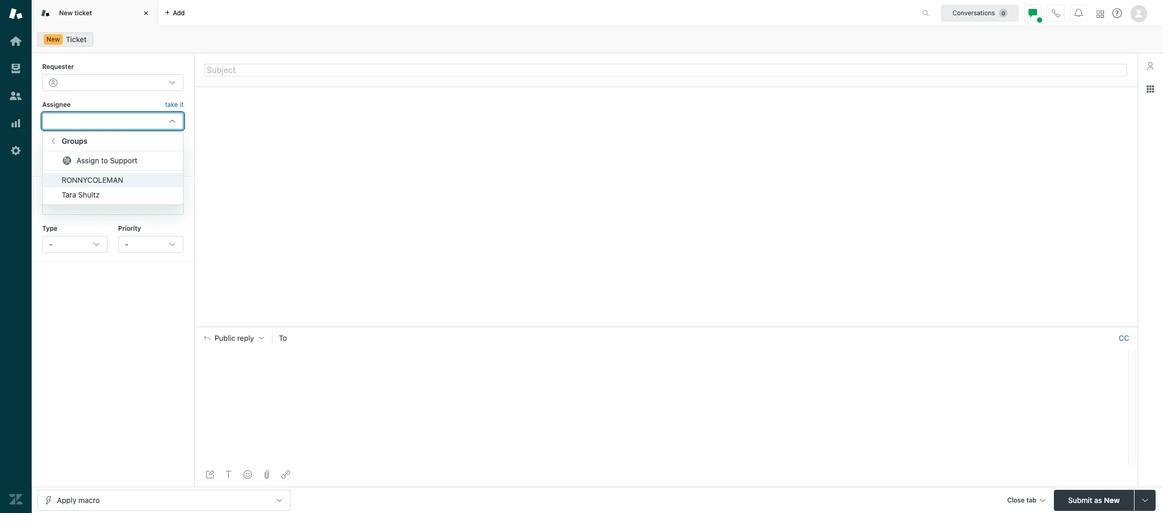 Task type: describe. For each thing, give the bounding box(es) containing it.
requester
[[42, 63, 74, 71]]

apply macro
[[57, 496, 100, 505]]

close tab
[[1008, 497, 1037, 505]]

public reply
[[215, 335, 254, 343]]

groups option
[[43, 134, 183, 149]]

- for type
[[49, 240, 52, 249]]

cc
[[1119, 334, 1130, 343]]

take it
[[165, 101, 184, 109]]

reply
[[237, 335, 254, 343]]

button displays agent's chat status as online. image
[[1029, 9, 1038, 17]]

Tags field
[[50, 201, 174, 212]]

apps image
[[1147, 85, 1155, 93]]

as
[[1095, 496, 1103, 505]]

cc button
[[1119, 334, 1130, 344]]

public reply button
[[195, 328, 272, 350]]

reporting image
[[9, 117, 23, 130]]

add link (cmd k) image
[[282, 471, 290, 480]]

tabs tab list
[[32, 0, 912, 26]]

ronnycoleman
[[62, 176, 123, 185]]

assign
[[76, 156, 99, 165]]

new for new ticket
[[59, 9, 73, 17]]

to
[[101, 156, 108, 165]]

minimize composer image
[[662, 323, 670, 331]]

follow
[[166, 141, 184, 149]]

submit
[[1069, 496, 1093, 505]]

close image
[[141, 8, 151, 18]]

2 vertical spatial new
[[1105, 496, 1120, 505]]

new ticket tab
[[32, 0, 158, 26]]

- button for priority
[[118, 236, 184, 253]]

shultz
[[78, 191, 100, 200]]

add attachment image
[[263, 471, 271, 480]]

tab
[[1027, 497, 1037, 505]]

customers image
[[9, 89, 23, 103]]

get help image
[[1113, 8, 1123, 18]]

ticket
[[74, 9, 92, 17]]

take
[[165, 101, 178, 109]]

support
[[110, 156, 137, 165]]

assignee list box
[[42, 132, 184, 205]]

close
[[1008, 497, 1025, 505]]

add
[[173, 9, 185, 17]]

groups
[[62, 137, 88, 146]]

add button
[[158, 0, 191, 26]]

ticket
[[66, 35, 87, 44]]



Task type: locate. For each thing, give the bounding box(es) containing it.
new
[[59, 9, 73, 17], [46, 35, 60, 43], [1105, 496, 1120, 505]]

macro
[[78, 496, 100, 505]]

- button for type
[[42, 236, 108, 253]]

requester element
[[42, 75, 184, 91]]

to
[[279, 334, 287, 343]]

1 horizontal spatial - button
[[118, 236, 184, 253]]

assign to support option
[[43, 154, 183, 168]]

get started image
[[9, 34, 23, 48]]

assignee element
[[42, 113, 184, 130]]

assignee
[[42, 101, 71, 109]]

0 horizontal spatial -
[[49, 240, 52, 249]]

new inside secondary element
[[46, 35, 60, 43]]

new left ticket
[[59, 9, 73, 17]]

- button
[[42, 236, 108, 253], [118, 236, 184, 253]]

type
[[42, 224, 57, 232]]

tara shultz
[[62, 191, 100, 200]]

- for priority
[[125, 240, 128, 249]]

2 - from the left
[[125, 240, 128, 249]]

secondary element
[[32, 29, 1164, 50]]

new ticket
[[59, 9, 92, 17]]

apply
[[57, 496, 76, 505]]

Assignee field
[[49, 116, 164, 126]]

draft mode image
[[206, 471, 214, 480]]

zendesk products image
[[1097, 10, 1105, 18]]

take it button
[[165, 100, 184, 111]]

priority
[[118, 224, 141, 232]]

new inside new ticket tab
[[59, 9, 73, 17]]

notifications image
[[1075, 9, 1084, 17]]

admin image
[[9, 144, 23, 158]]

customer context image
[[1147, 62, 1155, 70]]

- down priority
[[125, 240, 128, 249]]

new left 'ticket'
[[46, 35, 60, 43]]

submit as new
[[1069, 496, 1120, 505]]

Subject field
[[205, 64, 1128, 76]]

1 - button from the left
[[42, 236, 108, 253]]

follow button
[[166, 141, 184, 150]]

tags
[[42, 186, 57, 194]]

tara
[[62, 191, 76, 200]]

format text image
[[225, 471, 233, 480]]

it
[[180, 101, 184, 109]]

new for new
[[46, 35, 60, 43]]

1 horizontal spatial -
[[125, 240, 128, 249]]

1 - from the left
[[49, 240, 52, 249]]

displays possible ticket submission types image
[[1142, 497, 1150, 505]]

0 vertical spatial new
[[59, 9, 73, 17]]

close tab button
[[1003, 490, 1050, 513]]

main element
[[0, 0, 32, 514]]

insert emojis image
[[244, 471, 252, 480]]

conversations button
[[942, 4, 1020, 21]]

conversations
[[953, 9, 996, 17]]

public
[[215, 335, 235, 343]]

- button down type
[[42, 236, 108, 253]]

1 vertical spatial new
[[46, 35, 60, 43]]

0 horizontal spatial - button
[[42, 236, 108, 253]]

zendesk support image
[[9, 7, 23, 21]]

assign to support
[[76, 156, 137, 165]]

-
[[49, 240, 52, 249], [125, 240, 128, 249]]

views image
[[9, 62, 23, 75]]

- button down priority
[[118, 236, 184, 253]]

2 - button from the left
[[118, 236, 184, 253]]

- down type
[[49, 240, 52, 249]]

new right as
[[1105, 496, 1120, 505]]

zendesk image
[[9, 493, 23, 507]]



Task type: vqa. For each thing, say whether or not it's contained in the screenshot.
ticket: to the bottom
no



